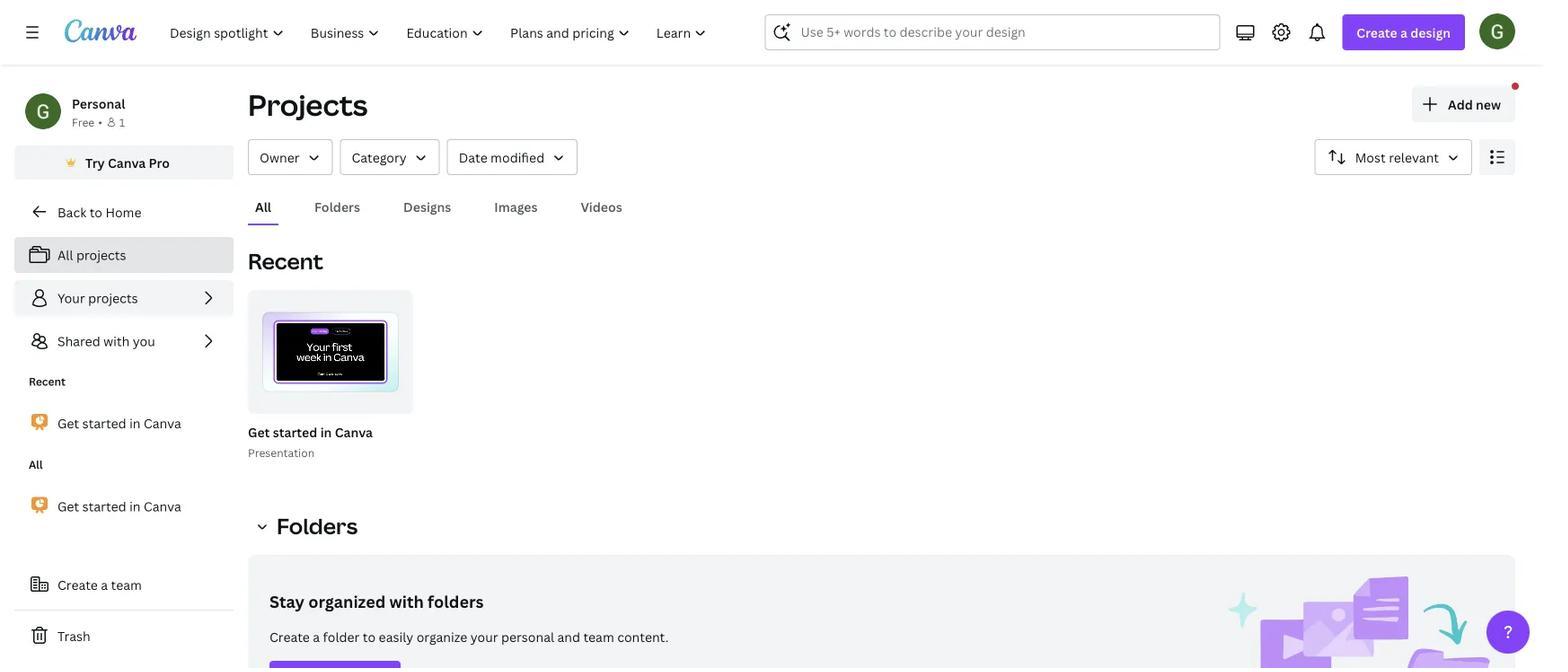 Task type: locate. For each thing, give the bounding box(es) containing it.
content.
[[617, 628, 669, 645]]

projects right "your"
[[88, 290, 138, 307]]

folder
[[323, 628, 360, 645]]

0 horizontal spatial 1
[[119, 115, 125, 129]]

get started in canva down "shared with you" link
[[57, 415, 181, 432]]

1 vertical spatial all
[[57, 247, 73, 264]]

canva right try
[[108, 154, 146, 171]]

projects down back to home
[[76, 247, 126, 264]]

get inside get started in canva presentation
[[248, 424, 270, 441]]

all inside button
[[255, 198, 271, 215]]

free
[[72, 115, 95, 129]]

a inside create a team button
[[101, 576, 108, 593]]

to
[[89, 203, 102, 221], [363, 628, 376, 645]]

1
[[119, 115, 125, 129], [366, 393, 372, 406]]

folders inside dropdown button
[[277, 512, 358, 541]]

pro
[[149, 154, 170, 171]]

folders up organized
[[277, 512, 358, 541]]

Sort by button
[[1315, 139, 1472, 175]]

list
[[14, 237, 234, 359]]

1 left of
[[366, 393, 372, 406]]

to right the back
[[89, 203, 102, 221]]

team up trash link
[[111, 576, 142, 593]]

create inside dropdown button
[[1357, 24, 1397, 41]]

all
[[255, 198, 271, 215], [57, 247, 73, 264], [29, 457, 43, 472]]

1 horizontal spatial a
[[313, 628, 320, 645]]

projects
[[248, 85, 368, 124]]

started
[[82, 415, 126, 432], [273, 424, 317, 441], [82, 498, 126, 515]]

1 right the •
[[119, 115, 125, 129]]

with inside list
[[103, 333, 130, 350]]

canva down "1 of 27"
[[335, 424, 373, 441]]

0 vertical spatial get started in canva link
[[14, 404, 234, 442]]

0 vertical spatial 1
[[119, 115, 125, 129]]

get started in canva link down "shared with you" link
[[14, 404, 234, 442]]

2 get started in canva from the top
[[57, 498, 181, 515]]

get started in canva button
[[248, 421, 373, 444]]

try
[[85, 154, 105, 171]]

create down stay
[[269, 628, 310, 645]]

1 vertical spatial team
[[583, 628, 614, 645]]

2 vertical spatial create
[[269, 628, 310, 645]]

try canva pro
[[85, 154, 170, 171]]

started up presentation
[[273, 424, 317, 441]]

folders inside button
[[314, 198, 360, 215]]

0 vertical spatial to
[[89, 203, 102, 221]]

create a folder to easily organize your personal and team content.
[[269, 628, 669, 645]]

0 vertical spatial with
[[103, 333, 130, 350]]

back to home
[[57, 203, 141, 221]]

1 vertical spatial 1
[[366, 393, 372, 406]]

1 for 1 of 27
[[366, 393, 372, 406]]

recent down all button
[[248, 247, 323, 276]]

1 horizontal spatial recent
[[248, 247, 323, 276]]

canva
[[108, 154, 146, 171], [144, 415, 181, 432], [335, 424, 373, 441], [144, 498, 181, 515]]

all projects link
[[14, 237, 234, 273]]

images button
[[487, 190, 545, 224]]

category
[[352, 149, 407, 166]]

1 horizontal spatial to
[[363, 628, 376, 645]]

create left design
[[1357, 24, 1397, 41]]

with
[[103, 333, 130, 350], [389, 591, 424, 613]]

•
[[98, 115, 102, 129]]

1 vertical spatial to
[[363, 628, 376, 645]]

team right and
[[583, 628, 614, 645]]

to left easily
[[363, 628, 376, 645]]

1 get started in canva from the top
[[57, 415, 181, 432]]

0 vertical spatial all
[[255, 198, 271, 215]]

get started in canva link
[[14, 404, 234, 442], [14, 487, 234, 525]]

folders
[[314, 198, 360, 215], [277, 512, 358, 541]]

create
[[1357, 24, 1397, 41], [57, 576, 98, 593], [269, 628, 310, 645]]

get up presentation
[[248, 424, 270, 441]]

a up trash link
[[101, 576, 108, 593]]

2 horizontal spatial all
[[255, 198, 271, 215]]

most
[[1355, 149, 1386, 166]]

Date modified button
[[447, 139, 578, 175]]

create up trash
[[57, 576, 98, 593]]

0 horizontal spatial a
[[101, 576, 108, 593]]

started up create a team
[[82, 498, 126, 515]]

folders down category
[[314, 198, 360, 215]]

get started in canva
[[57, 415, 181, 432], [57, 498, 181, 515]]

1 vertical spatial folders
[[277, 512, 358, 541]]

0 horizontal spatial team
[[111, 576, 142, 593]]

all inside list
[[57, 247, 73, 264]]

in
[[129, 415, 141, 432], [320, 424, 332, 441], [129, 498, 141, 515]]

team
[[111, 576, 142, 593], [583, 628, 614, 645]]

2 horizontal spatial a
[[1400, 24, 1408, 41]]

a inside create a design dropdown button
[[1400, 24, 1408, 41]]

canva inside get started in canva presentation
[[335, 424, 373, 441]]

of
[[374, 393, 388, 406]]

personal
[[72, 95, 125, 112]]

None search field
[[765, 14, 1220, 50]]

get started in canva link up create a team button
[[14, 487, 234, 525]]

in inside get started in canva presentation
[[320, 424, 332, 441]]

all button
[[248, 190, 279, 224]]

trash
[[57, 627, 90, 645]]

canva up create a team button
[[144, 498, 181, 515]]

easily
[[379, 628, 413, 645]]

Search search field
[[801, 15, 1184, 49]]

1 get started in canva link from the top
[[14, 404, 234, 442]]

projects
[[76, 247, 126, 264], [88, 290, 138, 307]]

1 vertical spatial recent
[[29, 374, 66, 389]]

recent
[[248, 247, 323, 276], [29, 374, 66, 389]]

1 vertical spatial create
[[57, 576, 98, 593]]

started down shared with you
[[82, 415, 126, 432]]

and
[[557, 628, 580, 645]]

a left "folder"
[[313, 628, 320, 645]]

shared with you link
[[14, 323, 234, 359]]

0 vertical spatial projects
[[76, 247, 126, 264]]

0 vertical spatial folders
[[314, 198, 360, 215]]

trash link
[[14, 618, 234, 654]]

1 vertical spatial projects
[[88, 290, 138, 307]]

0 vertical spatial a
[[1400, 24, 1408, 41]]

all for all projects
[[57, 247, 73, 264]]

2 vertical spatial all
[[29, 457, 43, 472]]

with up easily
[[389, 591, 424, 613]]

0 horizontal spatial to
[[89, 203, 102, 221]]

get
[[57, 415, 79, 432], [248, 424, 270, 441], [57, 498, 79, 515]]

create inside button
[[57, 576, 98, 593]]

projects for all projects
[[76, 247, 126, 264]]

0 vertical spatial team
[[111, 576, 142, 593]]

modified
[[491, 149, 544, 166]]

1 vertical spatial get started in canva link
[[14, 487, 234, 525]]

1 horizontal spatial all
[[57, 247, 73, 264]]

create a team
[[57, 576, 142, 593]]

get started in canva up create a team button
[[57, 498, 181, 515]]

2 horizontal spatial create
[[1357, 24, 1397, 41]]

with left you
[[103, 333, 130, 350]]

2 vertical spatial a
[[313, 628, 320, 645]]

Owner button
[[248, 139, 333, 175]]

folders button
[[248, 508, 368, 544]]

recent down shared
[[29, 374, 66, 389]]

1 vertical spatial with
[[389, 591, 424, 613]]

1 vertical spatial a
[[101, 576, 108, 593]]

1 vertical spatial get started in canva
[[57, 498, 181, 515]]

team inside button
[[111, 576, 142, 593]]

0 horizontal spatial create
[[57, 576, 98, 593]]

create for create a team
[[57, 576, 98, 593]]

1 horizontal spatial 1
[[366, 393, 372, 406]]

folders
[[428, 591, 484, 613]]

0 vertical spatial get started in canva
[[57, 415, 181, 432]]

0 vertical spatial create
[[1357, 24, 1397, 41]]

0 horizontal spatial with
[[103, 333, 130, 350]]

create a design button
[[1342, 14, 1465, 50]]

videos
[[581, 198, 622, 215]]

a
[[1400, 24, 1408, 41], [101, 576, 108, 593], [313, 628, 320, 645]]

shared
[[57, 333, 100, 350]]

a for team
[[101, 576, 108, 593]]

get started in canva for second get started in canva link from the bottom of the page
[[57, 415, 181, 432]]

0 horizontal spatial all
[[29, 457, 43, 472]]

a left design
[[1400, 24, 1408, 41]]

1 horizontal spatial create
[[269, 628, 310, 645]]

presentation
[[248, 445, 315, 460]]



Task type: describe. For each thing, give the bounding box(es) containing it.
a for folder
[[313, 628, 320, 645]]

get started in canva for second get started in canva link from the top
[[57, 498, 181, 515]]

1 of 27
[[366, 393, 401, 406]]

owner
[[260, 149, 300, 166]]

1 for 1
[[119, 115, 125, 129]]

folders button
[[307, 190, 367, 224]]

you
[[133, 333, 155, 350]]

stay organized with folders
[[269, 591, 484, 613]]

top level navigation element
[[158, 14, 722, 50]]

organized
[[308, 591, 386, 613]]

relevant
[[1389, 149, 1439, 166]]

0 vertical spatial recent
[[248, 247, 323, 276]]

0 horizontal spatial recent
[[29, 374, 66, 389]]

started inside get started in canva presentation
[[273, 424, 317, 441]]

shared with you
[[57, 333, 155, 350]]

2 get started in canva link from the top
[[14, 487, 234, 525]]

get up create a team
[[57, 498, 79, 515]]

designs
[[403, 198, 451, 215]]

add new
[[1448, 96, 1501, 113]]

get down shared
[[57, 415, 79, 432]]

1 horizontal spatial team
[[583, 628, 614, 645]]

create for create a design
[[1357, 24, 1397, 41]]

back
[[57, 203, 86, 221]]

gary orlando image
[[1479, 13, 1515, 49]]

1 horizontal spatial with
[[389, 591, 424, 613]]

create a design
[[1357, 24, 1451, 41]]

add new button
[[1412, 86, 1515, 122]]

canva down you
[[144, 415, 181, 432]]

all projects
[[57, 247, 126, 264]]

projects for your projects
[[88, 290, 138, 307]]

most relevant
[[1355, 149, 1439, 166]]

back to home link
[[14, 194, 234, 230]]

a for design
[[1400, 24, 1408, 41]]

your projects link
[[14, 280, 234, 316]]

organize
[[416, 628, 467, 645]]

date modified
[[459, 149, 544, 166]]

home
[[105, 203, 141, 221]]

videos button
[[574, 190, 629, 224]]

your
[[470, 628, 498, 645]]

all for all button
[[255, 198, 271, 215]]

your projects
[[57, 290, 138, 307]]

free •
[[72, 115, 102, 129]]

list containing all projects
[[14, 237, 234, 359]]

your
[[57, 290, 85, 307]]

try canva pro button
[[14, 146, 234, 180]]

designs button
[[396, 190, 458, 224]]

canva inside button
[[108, 154, 146, 171]]

date
[[459, 149, 487, 166]]

27
[[390, 393, 401, 406]]

Category button
[[340, 139, 440, 175]]

stay
[[269, 591, 305, 613]]

get started in canva presentation
[[248, 424, 373, 460]]

design
[[1411, 24, 1451, 41]]

personal
[[501, 628, 554, 645]]

create for create a folder to easily organize your personal and team content.
[[269, 628, 310, 645]]

new
[[1476, 96, 1501, 113]]

add
[[1448, 96, 1473, 113]]

create a team button
[[14, 567, 234, 603]]

images
[[494, 198, 538, 215]]



Task type: vqa. For each thing, say whether or not it's contained in the screenshot.
"Recent" to the top
yes



